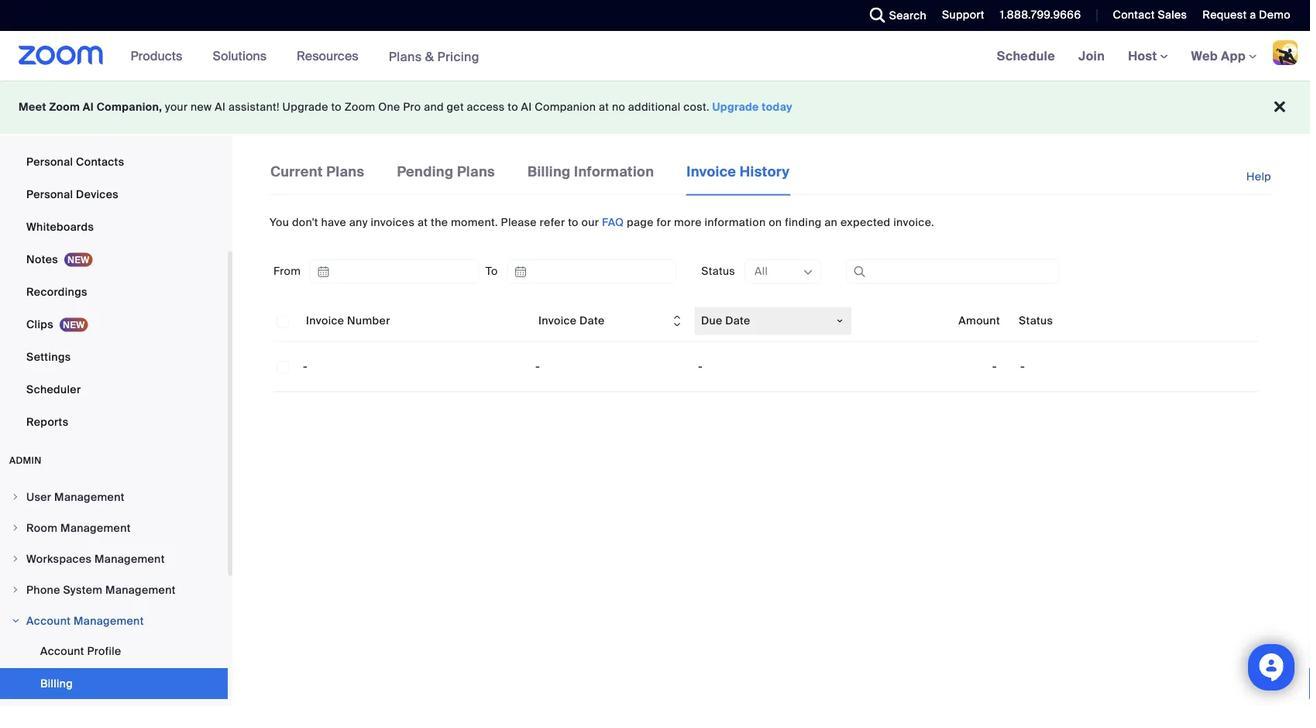 Task type: describe. For each thing, give the bounding box(es) containing it.
join
[[1079, 48, 1105, 64]]

reports
[[26, 415, 69, 429]]

cost.
[[684, 100, 710, 114]]

personal contacts
[[26, 155, 124, 169]]

invoice for invoice history
[[687, 163, 736, 181]]

user management menu item
[[0, 483, 228, 512]]

1 - from the left
[[303, 360, 308, 374]]

companion
[[535, 100, 596, 114]]

all button
[[755, 260, 801, 283]]

&
[[425, 48, 434, 65]]

demo
[[1259, 8, 1291, 22]]

1 - cell from the left
[[529, 352, 692, 383]]

3 ai from the left
[[521, 100, 532, 114]]

reports link
[[0, 407, 228, 438]]

management for account management
[[74, 614, 144, 628]]

personal menu menu
[[0, 0, 228, 439]]

you
[[270, 215, 289, 230]]

request
[[1203, 8, 1247, 22]]

admin menu menu
[[0, 483, 228, 707]]

1 upgrade from the left
[[282, 100, 328, 114]]

personal contacts link
[[0, 146, 228, 177]]

you don't have any invoices at the moment. please refer to our faq page for more information on finding an expected invoice.
[[270, 215, 934, 230]]

get
[[447, 100, 464, 114]]

have
[[321, 215, 346, 230]]

system
[[63, 583, 103, 597]]

from
[[274, 264, 301, 279]]

a
[[1250, 8, 1256, 22]]

1 zoom from the left
[[49, 100, 80, 114]]

whiteboards link
[[0, 212, 228, 243]]

account for account profile
[[40, 644, 84, 659]]

banner containing products
[[0, 31, 1310, 82]]

billing for billing information
[[528, 163, 571, 181]]

personal devices
[[26, 187, 119, 201]]

an
[[825, 215, 838, 230]]

billing link
[[0, 669, 228, 700]]

2 upgrade from the left
[[713, 100, 759, 114]]

more
[[674, 215, 702, 230]]

billing for billing
[[40, 677, 73, 691]]

room management
[[26, 521, 131, 535]]

and
[[424, 100, 444, 114]]

room management menu item
[[0, 514, 228, 543]]

account management menu
[[0, 636, 228, 707]]

number
[[347, 314, 390, 328]]

invoice number
[[306, 314, 390, 328]]

don't
[[292, 215, 318, 230]]

resources button
[[297, 31, 365, 81]]

on
[[769, 215, 782, 230]]

workspaces
[[26, 552, 92, 566]]

current
[[270, 163, 323, 181]]

products
[[131, 48, 182, 64]]

account for account management
[[26, 614, 71, 628]]

plans for pending plans
[[457, 163, 495, 181]]

product information navigation
[[119, 31, 491, 82]]

web
[[1191, 48, 1218, 64]]

1 horizontal spatial status
[[1019, 314, 1053, 328]]

assistant!
[[229, 100, 280, 114]]

products button
[[131, 31, 189, 81]]

profile picture image
[[1273, 40, 1298, 65]]

management for room management
[[60, 521, 131, 535]]

1.888.799.9666 button up schedule
[[989, 0, 1085, 31]]

schedule
[[997, 48, 1055, 64]]

your
[[165, 100, 188, 114]]

settings
[[26, 350, 71, 364]]

contact
[[1113, 8, 1155, 22]]

sales
[[1158, 8, 1187, 22]]

help link
[[1247, 161, 1273, 193]]

invoice history link
[[686, 161, 791, 196]]

search
[[889, 8, 927, 22]]

pending plans link
[[396, 161, 496, 194]]

0 horizontal spatial to
[[331, 100, 342, 114]]

phone system management menu item
[[0, 576, 228, 605]]

user management
[[26, 490, 125, 504]]

billing information link
[[527, 161, 655, 194]]

devices
[[76, 187, 119, 201]]

management for user management
[[54, 490, 125, 504]]

pending plans
[[397, 163, 495, 181]]

billing information
[[528, 163, 654, 181]]

information
[[574, 163, 654, 181]]

due date
[[701, 314, 751, 328]]

workspaces management menu item
[[0, 545, 228, 574]]

pricing
[[437, 48, 480, 65]]

refer
[[540, 215, 565, 230]]

phone for phone
[[26, 122, 60, 136]]

1 ai from the left
[[83, 100, 94, 114]]

phone link
[[0, 114, 228, 145]]

profile
[[87, 644, 121, 659]]

contact sales
[[1113, 8, 1187, 22]]

at inside meet zoom ai companion, footer
[[599, 100, 609, 114]]

plans & pricing
[[389, 48, 480, 65]]

notes link
[[0, 244, 228, 275]]

access
[[467, 100, 505, 114]]

the
[[431, 215, 448, 230]]

search button
[[858, 0, 931, 31]]

phone for phone system management
[[26, 583, 60, 597]]

today
[[762, 100, 793, 114]]

personal for personal contacts
[[26, 155, 73, 169]]

2 zoom from the left
[[345, 100, 375, 114]]

clips
[[26, 317, 53, 332]]

invoice for invoice date
[[539, 314, 577, 328]]

invoice history
[[687, 163, 790, 181]]



Task type: locate. For each thing, give the bounding box(es) containing it.
0 vertical spatial personal
[[26, 155, 73, 169]]

pending
[[397, 163, 454, 181]]

additional
[[628, 100, 681, 114]]

plans
[[389, 48, 422, 65], [326, 163, 365, 181], [457, 163, 495, 181]]

1 horizontal spatial at
[[599, 100, 609, 114]]

right image for user management
[[11, 493, 20, 502]]

right image
[[11, 555, 20, 564], [11, 617, 20, 626]]

upgrade today link
[[713, 100, 793, 114]]

1 personal from the top
[[26, 155, 73, 169]]

2 horizontal spatial to
[[568, 215, 579, 230]]

notes
[[26, 252, 58, 267]]

support link
[[931, 0, 989, 31], [942, 8, 985, 22]]

resources
[[297, 48, 358, 64]]

zoom
[[49, 100, 80, 114], [345, 100, 375, 114]]

host button
[[1128, 48, 1168, 64]]

scheduler
[[26, 382, 81, 397]]

date inside 'element'
[[725, 314, 751, 328]]

phone inside personal menu menu
[[26, 122, 60, 136]]

due date, sort by descending, selected image
[[836, 317, 844, 325]]

side navigation navigation
[[0, 0, 232, 707]]

2 horizontal spatial plans
[[457, 163, 495, 181]]

status left all
[[701, 264, 735, 279]]

zoom logo image
[[19, 46, 104, 65]]

0 horizontal spatial date
[[580, 314, 605, 328]]

admin
[[9, 455, 42, 467]]

date
[[580, 314, 605, 328], [725, 314, 751, 328]]

to
[[486, 264, 498, 279]]

0 horizontal spatial upgrade
[[282, 100, 328, 114]]

solutions
[[213, 48, 267, 64]]

1 vertical spatial billing
[[40, 677, 73, 691]]

invoice down invoice date range to date text field
[[539, 314, 577, 328]]

upgrade
[[282, 100, 328, 114], [713, 100, 759, 114]]

2 - cell from the left
[[692, 352, 855, 383]]

date right due
[[725, 314, 751, 328]]

account down the account management
[[40, 644, 84, 659]]

to down resources dropdown button
[[331, 100, 342, 114]]

moment.
[[451, 215, 498, 230]]

right image inside user management menu item
[[11, 493, 20, 502]]

settings link
[[0, 342, 228, 373]]

invoice left number
[[306, 314, 344, 328]]

date for invoice date
[[580, 314, 605, 328]]

room
[[26, 521, 58, 535]]

plans inside product information navigation
[[389, 48, 422, 65]]

0 horizontal spatial zoom
[[49, 100, 80, 114]]

Invoice Date Range To Date text field
[[507, 259, 677, 284]]

invoice.
[[894, 215, 934, 230]]

due date element
[[692, 301, 855, 342]]

2 right image from the top
[[11, 617, 20, 626]]

phone down meet
[[26, 122, 60, 136]]

2 horizontal spatial ai
[[521, 100, 532, 114]]

zoom right meet
[[49, 100, 80, 114]]

contacts
[[76, 155, 124, 169]]

application inside main content main content
[[274, 301, 1258, 393]]

to right access
[[508, 100, 518, 114]]

right image for room management
[[11, 524, 20, 533]]

Search by Invoice Number text field
[[846, 259, 1059, 284]]

right image for phone system management
[[11, 586, 20, 595]]

2 horizontal spatial invoice
[[687, 163, 736, 181]]

invoices
[[371, 215, 415, 230]]

billing inside account management menu
[[40, 677, 73, 691]]

1 vertical spatial right image
[[11, 617, 20, 626]]

account management menu item
[[0, 607, 228, 636]]

application containing invoice number
[[274, 301, 1258, 393]]

faq link
[[602, 215, 624, 230]]

show options image
[[802, 266, 814, 279]]

faq
[[602, 215, 624, 230]]

clips link
[[0, 309, 228, 340]]

current plans
[[270, 163, 365, 181]]

0 horizontal spatial invoice
[[306, 314, 344, 328]]

no
[[612, 100, 625, 114]]

5 - from the left
[[1021, 360, 1025, 374]]

workspaces management
[[26, 552, 165, 566]]

1 horizontal spatial ai
[[215, 100, 226, 114]]

0 horizontal spatial at
[[418, 215, 428, 230]]

1 horizontal spatial to
[[508, 100, 518, 114]]

3 right image from the top
[[11, 586, 20, 595]]

ai left companion, on the top of the page
[[83, 100, 94, 114]]

our
[[582, 215, 599, 230]]

billing up refer
[[528, 163, 571, 181]]

1 vertical spatial at
[[418, 215, 428, 230]]

billing inside main content main content
[[528, 163, 571, 181]]

all
[[755, 264, 768, 279]]

invoice left 'history'
[[687, 163, 736, 181]]

account inside account management menu item
[[26, 614, 71, 628]]

meet zoom ai companion, footer
[[0, 81, 1310, 134]]

Invoice Date Range From Date text field
[[310, 259, 479, 284]]

phone system management
[[26, 583, 176, 597]]

1 horizontal spatial invoice
[[539, 314, 577, 328]]

2 ai from the left
[[215, 100, 226, 114]]

1 horizontal spatial zoom
[[345, 100, 375, 114]]

phone down workspaces
[[26, 583, 60, 597]]

account management
[[26, 614, 144, 628]]

meet
[[19, 100, 46, 114]]

1 horizontal spatial date
[[725, 314, 751, 328]]

right image for workspaces management
[[11, 555, 20, 564]]

zoom left one
[[345, 100, 375, 114]]

1 vertical spatial right image
[[11, 524, 20, 533]]

personal up whiteboards
[[26, 187, 73, 201]]

any
[[349, 215, 368, 230]]

right image left user
[[11, 493, 20, 502]]

0 vertical spatial account
[[26, 614, 71, 628]]

ai left the companion
[[521, 100, 532, 114]]

current plans link
[[270, 161, 365, 194]]

right image left the account management
[[11, 617, 20, 626]]

2 vertical spatial right image
[[11, 586, 20, 595]]

0 vertical spatial billing
[[528, 163, 571, 181]]

ai right new
[[215, 100, 226, 114]]

plans right 'current'
[[326, 163, 365, 181]]

personal devices link
[[0, 179, 228, 210]]

management down "room management" menu item in the bottom of the page
[[95, 552, 165, 566]]

join link
[[1067, 31, 1117, 81]]

1 vertical spatial status
[[1019, 314, 1053, 328]]

personal up personal devices
[[26, 155, 73, 169]]

- cell
[[529, 352, 692, 383], [692, 352, 855, 383]]

right image for account management
[[11, 617, 20, 626]]

2 phone from the top
[[26, 583, 60, 597]]

status
[[701, 264, 735, 279], [1019, 314, 1053, 328]]

invoice inside invoice history link
[[687, 163, 736, 181]]

1 right image from the top
[[11, 493, 20, 502]]

please
[[501, 215, 537, 230]]

3 - from the left
[[698, 360, 703, 374]]

0 vertical spatial right image
[[11, 493, 20, 502]]

0 horizontal spatial billing
[[40, 677, 73, 691]]

right image
[[11, 493, 20, 502], [11, 524, 20, 533], [11, 586, 20, 595]]

1 horizontal spatial plans
[[389, 48, 422, 65]]

contact sales link
[[1101, 0, 1191, 31], [1113, 8, 1187, 22]]

2 date from the left
[[725, 314, 751, 328]]

at left the no
[[599, 100, 609, 114]]

- cell down invoice date
[[529, 352, 692, 383]]

plans & pricing link
[[389, 48, 480, 65], [389, 48, 480, 65]]

phone inside menu item
[[26, 583, 60, 597]]

1 vertical spatial account
[[40, 644, 84, 659]]

0 horizontal spatial ai
[[83, 100, 94, 114]]

0 vertical spatial phone
[[26, 122, 60, 136]]

right image left workspaces
[[11, 555, 20, 564]]

main content main content
[[232, 136, 1310, 707]]

at left the
[[418, 215, 428, 230]]

1.888.799.9666
[[1000, 8, 1081, 22]]

amount
[[959, 314, 1000, 328]]

meetings navigation
[[985, 31, 1310, 82]]

account profile link
[[0, 636, 228, 667]]

account up account profile
[[26, 614, 71, 628]]

whiteboards
[[26, 220, 94, 234]]

support
[[942, 8, 985, 22]]

account inside account profile link
[[40, 644, 84, 659]]

management up "room management"
[[54, 490, 125, 504]]

- cell down due date 'element'
[[692, 352, 855, 383]]

1 vertical spatial phone
[[26, 583, 60, 597]]

recordings
[[26, 285, 87, 299]]

1 date from the left
[[580, 314, 605, 328]]

management for workspaces management
[[95, 552, 165, 566]]

schedule link
[[985, 31, 1067, 81]]

right image inside "workspaces management" menu item
[[11, 555, 20, 564]]

personal for personal devices
[[26, 187, 73, 201]]

1.888.799.9666 button up the schedule link
[[1000, 8, 1081, 22]]

-
[[303, 360, 308, 374], [535, 360, 540, 374], [698, 360, 703, 374], [992, 360, 997, 374], [1021, 360, 1025, 374]]

banner
[[0, 31, 1310, 82]]

status right amount
[[1019, 314, 1053, 328]]

upgrade down product information navigation on the top of the page
[[282, 100, 328, 114]]

upgrade right cost.
[[713, 100, 759, 114]]

0 vertical spatial right image
[[11, 555, 20, 564]]

solutions button
[[213, 31, 274, 81]]

ai
[[83, 100, 94, 114], [215, 100, 226, 114], [521, 100, 532, 114]]

billing
[[528, 163, 571, 181], [40, 677, 73, 691]]

right image left room
[[11, 524, 20, 533]]

1.888.799.9666 button
[[989, 0, 1085, 31], [1000, 8, 1081, 22]]

app
[[1221, 48, 1246, 64]]

date down invoice date range to date text field
[[580, 314, 605, 328]]

0 vertical spatial at
[[599, 100, 609, 114]]

to inside main content main content
[[568, 215, 579, 230]]

2 personal from the top
[[26, 187, 73, 201]]

scheduler link
[[0, 374, 228, 405]]

application
[[274, 301, 1258, 393]]

finding
[[785, 215, 822, 230]]

web app button
[[1191, 48, 1257, 64]]

1 vertical spatial personal
[[26, 187, 73, 201]]

pro
[[403, 100, 421, 114]]

1 right image from the top
[[11, 555, 20, 564]]

right image left 'system'
[[11, 586, 20, 595]]

1 horizontal spatial upgrade
[[713, 100, 759, 114]]

new
[[191, 100, 212, 114]]

billing down account profile
[[40, 677, 73, 691]]

invoice for invoice number
[[306, 314, 344, 328]]

right image inside account management menu item
[[11, 617, 20, 626]]

plans left &
[[389, 48, 422, 65]]

date for due date
[[725, 314, 751, 328]]

1 horizontal spatial billing
[[528, 163, 571, 181]]

2 right image from the top
[[11, 524, 20, 533]]

at inside main content main content
[[418, 215, 428, 230]]

right image inside phone system management menu item
[[11, 586, 20, 595]]

request a demo link
[[1191, 0, 1310, 31], [1203, 8, 1291, 22]]

plans up the moment.
[[457, 163, 495, 181]]

right image inside "room management" menu item
[[11, 524, 20, 533]]

for
[[657, 215, 671, 230]]

to left our
[[568, 215, 579, 230]]

0 vertical spatial status
[[701, 264, 735, 279]]

plans for current plans
[[326, 163, 365, 181]]

web app
[[1191, 48, 1246, 64]]

companion,
[[97, 100, 162, 114]]

0 horizontal spatial plans
[[326, 163, 365, 181]]

personal
[[26, 155, 73, 169], [26, 187, 73, 201]]

meet zoom ai companion, your new ai assistant! upgrade to zoom one pro and get access to ai companion at no additional cost. upgrade today
[[19, 100, 793, 114]]

management up profile
[[74, 614, 144, 628]]

2 - from the left
[[535, 360, 540, 374]]

0 horizontal spatial status
[[701, 264, 735, 279]]

1 phone from the top
[[26, 122, 60, 136]]

history
[[740, 163, 790, 181]]

user
[[26, 490, 51, 504]]

management up the 'workspaces management'
[[60, 521, 131, 535]]

management down "workspaces management" menu item
[[105, 583, 176, 597]]

4 - from the left
[[992, 360, 997, 374]]

host
[[1128, 48, 1160, 64]]



Task type: vqa. For each thing, say whether or not it's contained in the screenshot.
left Company
no



